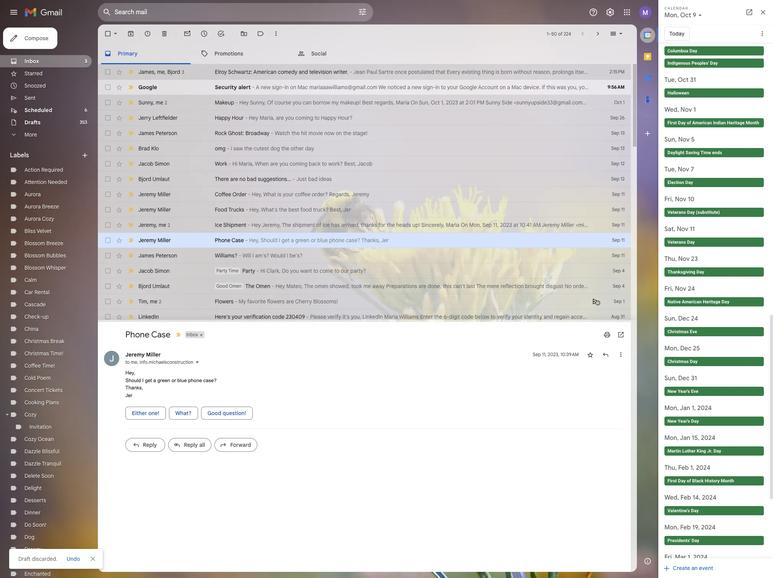 Task type: vqa. For each thing, say whether or not it's contained in the screenshot.
message body text field
no



Task type: locate. For each thing, give the bounding box(es) containing it.
labels navigation
[[0, 24, 98, 578]]

0 horizontal spatial do
[[24, 521, 31, 528]]

tab list
[[637, 24, 659, 550], [98, 43, 637, 64]]

2 for sunny
[[165, 100, 167, 105]]

2 horizontal spatial sunny
[[723, 99, 738, 106]]

2 simon from the top
[[155, 267, 170, 274]]

do
[[623, 84, 630, 91]]

ghost:
[[228, 130, 244, 137]]

2 google from the left
[[460, 84, 477, 91]]

inbox inside labels navigation
[[24, 58, 39, 65]]

archive image
[[127, 30, 135, 37]]

2 row from the top
[[98, 80, 721, 95]]

schwartz:
[[228, 68, 252, 75]]

1 jacob simon from the top
[[138, 160, 170, 167]]

4 11 from the top
[[622, 237, 625, 243]]

hey, left the what's
[[250, 206, 260, 213]]

230409 left thanks
[[652, 313, 671, 320]]

umlaut up tim , me 2
[[153, 283, 170, 290]]

1 horizontal spatial case
[[232, 237, 244, 244]]

the right has
[[691, 221, 699, 228]]

green down info.michaelsconstruction
[[158, 377, 170, 383]]

sep 4 left firm
[[613, 283, 625, 289]]

important according to google magic. switch
[[127, 175, 135, 183], [127, 191, 135, 198], [127, 206, 135, 213], [127, 221, 135, 229], [127, 236, 135, 244], [127, 252, 135, 259], [127, 267, 135, 275], [127, 282, 135, 290], [127, 298, 135, 305], [127, 313, 135, 321], [174, 331, 182, 339]]

12 row from the top
[[98, 233, 631, 248]]

jacob simon up tim , me 2
[[138, 267, 170, 274]]

has scheduled message image
[[593, 298, 601, 305]]

phone for phone case - hey, should i get a green or blue phone case? thanks, jer
[[215, 237, 230, 244]]

0 horizontal spatial case?
[[203, 377, 217, 383]]

1 horizontal spatial 11,
[[542, 352, 547, 357]]

simon up tim , me 2
[[155, 267, 170, 274]]

3 11 from the top
[[622, 222, 625, 228]]

1 christmas from the top
[[24, 338, 49, 345]]

ocean for elixir ocean
[[37, 558, 53, 565]]

television
[[309, 68, 332, 75]]

is right 'what'
[[278, 191, 281, 198]]

once
[[395, 68, 407, 75]]

2 james from the top
[[138, 130, 154, 137]]

the right last
[[477, 283, 486, 290]]

1 vertical spatial phone
[[125, 329, 150, 340]]

2 bjord umlaut from the top
[[138, 283, 170, 290]]

jer
[[343, 206, 351, 213], [381, 237, 389, 244], [125, 392, 132, 398]]

would
[[271, 252, 286, 259]]

not starred image
[[587, 351, 594, 359]]

1 vertical spatial should
[[125, 377, 141, 383]]

best
[[362, 99, 373, 106]]

what's
[[261, 206, 278, 213]]

back
[[309, 160, 321, 167]]

2 4 from the top
[[622, 283, 625, 289]]

2 12 from the top
[[621, 176, 625, 182]]

good
[[217, 283, 228, 289], [208, 410, 221, 417]]

report spam image
[[144, 30, 151, 37]]

oct left 3,
[[701, 68, 710, 75]]

bliss
[[24, 228, 36, 234]]

case for phone case - hey, should i get a green or blue phone case? thanks, jer
[[232, 237, 244, 244]]

1 blossom from the top
[[24, 240, 45, 247]]

0 horizontal spatial at
[[460, 99, 464, 106]]

sep for eighth row from the top of the phone case 'main content'
[[612, 176, 620, 182]]

breeze for aurora breeze
[[42, 203, 59, 210]]

peterson down jeremy , me 2 at top left
[[156, 252, 177, 259]]

cozy ocean link
[[24, 436, 54, 443]]

is left born
[[496, 68, 500, 75]]

inbox for inbox link
[[24, 58, 39, 65]]

party left 'time'
[[217, 268, 228, 274]]

suggestions...
[[258, 176, 291, 182]]

14 row from the top
[[98, 263, 631, 278]]

row
[[98, 64, 773, 80], [98, 80, 721, 95], [98, 95, 738, 110], [98, 110, 631, 125], [98, 125, 631, 141], [98, 141, 631, 156], [98, 156, 631, 171], [98, 171, 631, 187], [98, 187, 631, 202], [98, 202, 631, 217], [98, 217, 729, 233], [98, 233, 631, 248], [98, 248, 631, 263], [98, 263, 631, 278], [98, 278, 741, 294], [98, 294, 631, 309], [98, 309, 771, 324]]

11 for jeremy
[[622, 191, 625, 197]]

case down shipment
[[232, 237, 244, 244]]

case inside row
[[232, 237, 244, 244]]

0 vertical spatial jacob simon
[[138, 160, 170, 167]]

important according to google magic. switch for flowers
[[127, 298, 135, 305]]

a
[[256, 84, 260, 91]]

cozy for the cozy link
[[24, 411, 37, 418]]

1 vertical spatial get
[[145, 377, 152, 383]]

None checkbox
[[104, 30, 112, 37], [104, 83, 112, 91], [104, 114, 112, 122], [104, 129, 112, 137], [104, 145, 112, 152], [104, 160, 112, 168], [104, 30, 112, 37], [104, 83, 112, 91], [104, 114, 112, 122], [104, 129, 112, 137], [104, 145, 112, 152], [104, 160, 112, 168]]

cozy link
[[24, 411, 37, 418]]

5 row from the top
[[98, 125, 631, 141]]

2 james peterson from the top
[[138, 252, 177, 259]]

born
[[501, 68, 512, 75]]

the left 6-
[[434, 313, 443, 320]]

the left 'stage!'
[[343, 130, 351, 137]]

1 verify from the left
[[328, 313, 341, 320]]

thing
[[482, 68, 495, 75]]

1 horizontal spatial 2
[[165, 100, 167, 105]]

the left "omen"
[[304, 283, 314, 290]]

bjord for sep 4
[[138, 283, 151, 290]]

1 simon from the top
[[155, 160, 170, 167]]

food
[[301, 206, 312, 213]]

sep 13 for rock ghost: broadway - watch the hit movie now on the stage!
[[612, 130, 625, 136]]

1 vertical spatial dazzle
[[24, 460, 41, 467]]

coming up hit
[[295, 114, 313, 121]]

reply all
[[184, 442, 205, 448]]

sep
[[611, 115, 619, 120], [612, 130, 620, 136], [612, 145, 620, 151], [612, 161, 620, 166], [612, 176, 620, 182], [612, 191, 620, 197], [612, 207, 620, 212], [483, 221, 492, 228], [612, 222, 620, 228], [612, 237, 620, 243], [612, 252, 620, 258], [613, 268, 621, 274], [613, 283, 621, 289], [614, 298, 622, 304], [533, 352, 541, 357]]

coming for to
[[295, 114, 313, 121]]

enchanted link
[[24, 570, 51, 577]]

check-up link
[[24, 313, 49, 320]]

sign- up course at the left top of the page
[[272, 84, 285, 91]]

1 vertical spatial time!
[[42, 362, 55, 369]]

time! for coffee time!
[[42, 362, 55, 369]]

and right comedy
[[299, 68, 308, 75]]

should inside row
[[261, 237, 278, 244]]

- right hour
[[245, 114, 248, 121]]

1 up '31' at right
[[623, 298, 625, 304]]

on left sun,
[[411, 99, 418, 106]]

0 horizontal spatial 2
[[159, 299, 161, 304]]

social tab
[[291, 43, 388, 64]]

good inside good omen the omen - hey mateo, the omen showed, took me away preparations are done, this can't last the mere reflection brought disgust no ordeal to conquer, this firm slit it sheds upon the floor, dripping into a
[[217, 283, 228, 289]]

invitation link
[[29, 423, 52, 430]]

0 horizontal spatial and
[[299, 68, 308, 75]]

james down jerry
[[138, 130, 154, 137]]

2 shipment from the left
[[700, 221, 723, 228]]

case for phone case
[[151, 329, 171, 340]]

mac up can at the left of the page
[[298, 84, 308, 91]]

on right account
[[500, 84, 506, 91]]

if
[[542, 84, 545, 91], [655, 84, 658, 91]]

2 sep 11 from the top
[[612, 207, 625, 212]]

0 vertical spatial 12
[[621, 161, 625, 166]]

hey, up williams? - will i am's? would i be's? on the top of the page
[[249, 237, 260, 244]]

1 row from the top
[[98, 64, 773, 80]]

4 for hi clark, do you want to come to our party?
[[622, 268, 625, 274]]

sincerely, down secure
[[698, 99, 721, 106]]

1 vertical spatial case
[[151, 329, 171, 340]]

draft
[[18, 555, 30, 562]]

best
[[289, 206, 299, 213]]

clark,
[[267, 267, 281, 274]]

1 horizontal spatial phone
[[215, 237, 230, 244]]

0 vertical spatial for
[[379, 221, 386, 228]]

linkedin down tim , me 2
[[138, 313, 159, 320]]

3 james from the top
[[138, 252, 154, 259]]

enchanted
[[24, 570, 51, 577]]

aug
[[612, 314, 620, 319]]

1 vertical spatial case?
[[203, 377, 217, 383]]

phone up williams?
[[215, 237, 230, 244]]

are for maria,
[[270, 160, 278, 167]]

3 blossom from the top
[[24, 264, 45, 271]]

3 aurora from the top
[[24, 215, 41, 222]]

bjord umlaut up tim , me 2
[[138, 283, 170, 290]]

main menu image
[[9, 8, 18, 17]]

1 horizontal spatial phone
[[329, 237, 345, 244]]

1 reply from the left
[[143, 442, 157, 448]]

1 umlaut from the top
[[153, 176, 170, 182]]

1 vertical spatial umlaut
[[153, 283, 170, 290]]

phone down tim
[[125, 329, 150, 340]]

linkedin down "sep 1"
[[608, 313, 629, 320]]

1 vertical spatial cozy
[[24, 411, 37, 418]]

0 vertical spatial case
[[232, 237, 244, 244]]

13 row from the top
[[98, 248, 631, 263]]

are left done,
[[419, 283, 427, 290]]

party
[[242, 267, 255, 274], [217, 268, 228, 274]]

4 up "sep 1"
[[622, 268, 625, 274]]

1 for flowers - my favorite flowers are cherry blossoms!
[[623, 298, 625, 304]]

brad
[[138, 145, 150, 152]]

2 sep 4 from the top
[[613, 283, 625, 289]]

0 horizontal spatial case
[[151, 329, 171, 340]]

0 horizontal spatial maria,
[[239, 160, 254, 167]]

hey up broadway
[[249, 114, 258, 121]]

cozy up velvet
[[42, 215, 54, 222]]

last
[[467, 283, 475, 290]]

4 for hey mateo, the omen showed, took me away preparations are done, this can't last the mere reflection brought disgust no ordeal to conquer, this firm slit it sheds upon the floor, dripping into a
[[622, 283, 625, 289]]

0 horizontal spatial sunny
[[138, 99, 153, 106]]

0 vertical spatial 11,
[[494, 221, 499, 228]]

should down jeremy,
[[261, 237, 278, 244]]

jacob for 11th row from the bottom
[[138, 160, 154, 167]]

jacob simon for 11th row from the bottom
[[138, 160, 170, 167]]

cooking plans link
[[24, 399, 59, 406]]

alert
[[238, 84, 251, 91]]

0 vertical spatial good
[[217, 283, 228, 289]]

0 horizontal spatial party
[[217, 268, 228, 274]]

hey, inside hey, should i get a green or blue phone case? thanks, jer
[[125, 370, 135, 376]]

1 vertical spatial blue
[[177, 377, 187, 383]]

alert containing draft discarded.
[[9, 18, 646, 569]]

1 horizontal spatial maria,
[[260, 114, 275, 121]]

sep for row containing brad klo
[[612, 145, 620, 151]]

if right device.
[[542, 84, 545, 91]]

promotions tab
[[195, 43, 291, 64]]

0 horizontal spatial best,
[[330, 206, 342, 213]]

1 sep 4 from the top
[[613, 268, 625, 274]]

sent link
[[24, 94, 36, 101]]

1 vertical spatial simon
[[155, 267, 170, 274]]

2 vertical spatial james
[[138, 252, 154, 259]]

2 inside sunny , me 2
[[165, 100, 167, 105]]

2 horizontal spatial jer
[[381, 237, 389, 244]]

1 horizontal spatial 3
[[182, 69, 184, 75]]

1 code from the left
[[272, 313, 285, 320]]

and
[[299, 68, 308, 75], [631, 68, 641, 75], [544, 313, 553, 320]]

0 horizontal spatial bad
[[247, 176, 257, 182]]

in
[[285, 84, 289, 91], [436, 84, 440, 91]]

2 borrow from the left
[[644, 99, 661, 106]]

0 vertical spatial green
[[295, 237, 310, 244]]

1,
[[441, 99, 445, 106]]

jerry leftfielder
[[138, 114, 178, 121]]

do inside row
[[282, 267, 289, 274]]

2 13 from the top
[[621, 145, 625, 151]]

Not starred checkbox
[[587, 351, 594, 359]]

sep inside cell
[[533, 352, 541, 357]]

jeremy , me 2
[[138, 221, 170, 228]]

- left a
[[252, 84, 255, 91]]

best, right work?
[[344, 160, 357, 167]]

2023 right 1,
[[446, 99, 458, 106]]

important according to google magic. switch for here's your verification code 230409
[[127, 313, 135, 321]]

6-
[[444, 313, 449, 320]]

me for ice shipment - hey jeremy, the shipment of ice has arrived, thanks for the heads up! sincerely, maria on mon, sep 11, 2023 at 10:41 am jeremy miller <millerjeremy500@gmail.com> wrote: hey, has the shipment of
[[159, 221, 166, 228]]

0 vertical spatial umlaut
[[153, 176, 170, 182]]

important according to google magic. switch for food trucks
[[127, 206, 135, 213]]

sincerely, right up!
[[422, 221, 445, 228]]

tab list inside phone case 'main content'
[[98, 43, 637, 64]]

oct 1
[[615, 99, 625, 105]]

1 borrow from the left
[[313, 99, 330, 106]]

access
[[571, 313, 588, 320]]

hey, for hey, should i get a green or blue phone case? thanks, jer
[[249, 237, 260, 244]]

good inside 'button'
[[208, 410, 221, 417]]

phone down has
[[329, 237, 345, 244]]

umlaut down klo
[[153, 176, 170, 182]]

2 blossom from the top
[[24, 252, 45, 259]]

dazzle down cozy ocean link
[[24, 448, 41, 455]]

0 vertical spatial coming
[[295, 114, 313, 121]]

code down flowers - my favorite flowers are cherry blossoms!
[[272, 313, 285, 320]]

2 11 from the top
[[622, 207, 625, 212]]

bjord up tim
[[138, 283, 151, 290]]

on right now
[[336, 130, 342, 137]]

2 mac from the left
[[512, 84, 522, 91]]

<millerjeremy500@gmail.com>
[[576, 221, 651, 228]]

1 horizontal spatial reply
[[184, 442, 198, 448]]

me for makeup - hey sunny, of course you can borrow my makeup! best regards, maria on sun, oct 1, 2023 at 2:01 pm sunny side <sunnyupside33@gmail.com> wrote: hey maria, can i borrow your makeup? sincerely, sunny
[[156, 99, 163, 106]]

0 horizontal spatial wrote:
[[587, 99, 602, 106]]

12
[[621, 161, 625, 166], [621, 176, 625, 182]]

1 horizontal spatial verify
[[497, 313, 511, 320]]

coffee inside row
[[215, 191, 231, 198]]

needed
[[48, 179, 67, 186]]

2 umlaut from the top
[[153, 283, 170, 290]]

2 vertical spatial 1
[[623, 298, 625, 304]]

4 row from the top
[[98, 110, 631, 125]]

existing
[[462, 68, 481, 75]]

delight link
[[24, 485, 42, 492]]

phone case main content
[[98, 24, 773, 578]]

1 vertical spatial on
[[411, 99, 418, 106]]

inbox for inbox button
[[187, 332, 198, 338]]

mateo,
[[286, 283, 303, 290]]

1 aurora from the top
[[24, 191, 41, 198]]

1 vertical spatial hi
[[261, 267, 265, 274]]

0 horizontal spatial sign-
[[272, 84, 285, 91]]

2 peterson from the top
[[156, 252, 177, 259]]

2 christmas from the top
[[24, 350, 49, 357]]

bjord umlaut for sep 4
[[138, 283, 170, 290]]

2 reply from the left
[[184, 442, 198, 448]]

3 inside labels navigation
[[85, 58, 87, 64]]

3 inside james , me , bjord 3
[[182, 69, 184, 75]]

1 vertical spatial 2023
[[446, 99, 458, 106]]

1 sep 11 from the top
[[612, 191, 625, 197]]

or
[[311, 237, 316, 244], [172, 377, 176, 383]]

elroy
[[215, 68, 227, 75]]

0 vertical spatial 4
[[622, 268, 625, 274]]

flowers
[[267, 298, 285, 305]]

labels heading
[[10, 151, 81, 159]]

1 vertical spatial blossom
[[24, 252, 45, 259]]

hi right the work
[[233, 160, 238, 167]]

0 vertical spatial thanks,
[[361, 237, 380, 244]]

shipment right has
[[700, 221, 723, 228]]

2 for tim
[[159, 299, 161, 304]]

1 horizontal spatial for
[[691, 313, 698, 320]]

2 vertical spatial maria,
[[239, 160, 254, 167]]

aurora for aurora "link"
[[24, 191, 41, 198]]

jacob simon for 14th row
[[138, 267, 170, 274]]

aurora
[[24, 191, 41, 198], [24, 203, 41, 210], [24, 215, 41, 222]]

coffee for coffee time!
[[24, 362, 41, 369]]

sep 11
[[612, 191, 625, 197], [612, 207, 625, 212], [612, 222, 625, 228], [612, 237, 625, 243], [612, 252, 625, 258]]

2 jacob simon from the top
[[138, 267, 170, 274]]

good up flowers
[[217, 283, 228, 289]]

16 row from the top
[[98, 294, 631, 309]]

3 sep 11 from the top
[[612, 222, 625, 228]]

important according to google magic. switch for williams?
[[127, 252, 135, 259]]

good for good omen the omen - hey mateo, the omen showed, took me away preparations are done, this can't last the mere reflection brought disgust no ordeal to conquer, this firm slit it sheds upon the floor, dripping into a
[[217, 283, 228, 289]]

best, right truck?
[[330, 206, 342, 213]]

done,
[[428, 283, 442, 290]]

sep for 5th row
[[612, 130, 620, 136]]

move to image
[[240, 30, 248, 37]]

omen up favorite
[[256, 283, 271, 290]]

1 bjord umlaut from the top
[[138, 176, 170, 182]]

sep 4 for hi clark, do you want to come to our party?
[[613, 268, 625, 274]]

peterson for williams?
[[156, 252, 177, 259]]

umlaut
[[153, 176, 170, 182], [153, 283, 170, 290]]

no
[[565, 283, 572, 290]]

row containing james
[[98, 64, 773, 80]]

or down info.michaelsconstruction
[[172, 377, 176, 383]]

1 horizontal spatial sincerely,
[[698, 99, 721, 106]]

1 james peterson from the top
[[138, 130, 177, 137]]

tab list containing primary
[[98, 43, 637, 64]]

gmail image
[[24, 5, 66, 20]]

bad right no
[[247, 176, 257, 182]]

1 sep 13 from the top
[[612, 130, 625, 136]]

hour?
[[338, 114, 353, 121]]

0 vertical spatial sep 4
[[613, 268, 625, 274]]

2 dazzle from the top
[[24, 460, 41, 467]]

sep for 10th row from the top of the phone case 'main content'
[[612, 207, 620, 212]]

simon for 14th row
[[155, 267, 170, 274]]

0 vertical spatial case?
[[346, 237, 360, 244]]

0 vertical spatial at
[[730, 68, 735, 75]]

1 vertical spatial good
[[208, 410, 221, 417]]

1 vertical spatial bjord
[[138, 176, 151, 182]]

blossom whisper link
[[24, 264, 66, 271]]

1 shipment from the left
[[293, 221, 315, 228]]

good for good question!
[[208, 410, 221, 417]]

reply left all
[[184, 442, 198, 448]]

1 horizontal spatial code
[[461, 313, 474, 320]]

cold
[[24, 375, 36, 381]]

wrote: down don't
[[587, 99, 602, 106]]

0 vertical spatial breeze
[[42, 203, 59, 210]]

0 horizontal spatial should
[[125, 377, 141, 383]]

soon
[[41, 472, 54, 479]]

in down comedy
[[285, 84, 289, 91]]

1 left can
[[623, 99, 625, 105]]

1 peterson from the top
[[156, 130, 177, 137]]

230409 down cherry
[[286, 313, 305, 320]]

it
[[648, 283, 652, 290]]

ordeal
[[573, 283, 589, 290]]

0 vertical spatial time!
[[50, 350, 63, 357]]

3 row from the top
[[98, 95, 738, 110]]

row containing sunny
[[98, 95, 738, 110]]

jeremy miller for coffee order
[[138, 191, 171, 198]]

sep for row containing jeremy
[[612, 222, 620, 228]]

0 vertical spatial blossom
[[24, 240, 45, 247]]

1 horizontal spatial at
[[514, 221, 519, 228]]

blossom for blossom bubbles
[[24, 252, 45, 259]]

jacob up tim
[[138, 267, 154, 274]]

1 linkedin from the left
[[138, 313, 159, 320]]

bjord umlaut for sep 12
[[138, 176, 170, 182]]

bjord for sep 12
[[138, 176, 151, 182]]

1 vertical spatial aurora
[[24, 203, 41, 210]]

coffee inside labels navigation
[[24, 362, 41, 369]]

you.
[[351, 313, 361, 320]]

1 dazzle from the top
[[24, 448, 41, 455]]

christmas for christmas break
[[24, 338, 49, 345]]

None search field
[[98, 3, 373, 21]]

0 horizontal spatial blue
[[177, 377, 187, 383]]

2 horizontal spatial at
[[730, 68, 735, 75]]

1 horizontal spatial borrow
[[644, 99, 661, 106]]

alert
[[9, 18, 646, 569]]

action required
[[24, 166, 63, 173]]

1 vertical spatial breeze
[[46, 240, 63, 247]]

0 vertical spatial get
[[282, 237, 290, 244]]

either
[[132, 410, 147, 417]]

blossom down blossom breeze link
[[24, 252, 45, 259]]

i left be's? on the top of page
[[287, 252, 288, 259]]

0 horizontal spatial borrow
[[313, 99, 330, 106]]

15 row from the top
[[98, 278, 741, 294]]

thanks,
[[361, 237, 380, 244], [125, 385, 143, 391]]

klo
[[151, 145, 159, 152]]

shipment
[[223, 221, 246, 228]]

settings image
[[606, 8, 615, 17]]

2 horizontal spatial 2
[[168, 222, 170, 228]]

2 inside tim , me 2
[[159, 299, 161, 304]]

scheduled link
[[24, 107, 52, 114]]

your left coffee
[[283, 191, 294, 198]]

sep for ninth row from the bottom of the phone case 'main content'
[[612, 191, 620, 197]]

11 row from the top
[[98, 217, 729, 233]]

ocean up enchanted
[[37, 558, 53, 565]]

bjord down primary tab
[[167, 68, 180, 75]]

sep for row containing jerry leftfielder
[[611, 115, 619, 120]]

2 vertical spatial jer
[[125, 392, 132, 398]]

sep 11, 2023, 10:39 am cell
[[533, 351, 579, 359]]

0 horizontal spatial if
[[542, 84, 545, 91]]

17 row from the top
[[98, 309, 771, 324]]

1 11 from the top
[[622, 191, 625, 197]]

0 horizontal spatial thanks,
[[125, 385, 143, 391]]

1 13 from the top
[[621, 130, 625, 136]]

simon for 11th row from the bottom
[[155, 160, 170, 167]]

blossom for blossom whisper
[[24, 264, 45, 271]]

my
[[332, 99, 339, 106]]

6 row from the top
[[98, 141, 631, 156]]

phone for phone case
[[125, 329, 150, 340]]

3 linkedin from the left
[[608, 313, 629, 320]]

0 horizontal spatial linkedin
[[138, 313, 159, 320]]

4 sep 11 from the top
[[612, 237, 625, 243]]

1 vertical spatial sep 13
[[612, 145, 625, 151]]

2 sep 13 from the top
[[612, 145, 625, 151]]

1 vertical spatial 12
[[621, 176, 625, 182]]

1 sign- from the left
[[272, 84, 285, 91]]

2 linkedin from the left
[[363, 313, 383, 320]]

maria, left when
[[239, 160, 254, 167]]

should inside hey, should i get a green or blue phone case? thanks, jer
[[125, 377, 141, 383]]

what
[[264, 191, 276, 198]]

are left cherry
[[286, 298, 294, 305]]

makeup - hey sunny, of course you can borrow my makeup! best regards, maria on sun, oct 1, 2023 at 2:01 pm sunny side <sunnyupside33@gmail.com> wrote: hey maria, can i borrow your makeup? sincerely, sunny
[[215, 99, 738, 106]]

green inside row
[[295, 237, 310, 244]]

0 vertical spatial sep 12
[[612, 161, 625, 166]]

please
[[310, 313, 326, 320]]

party inside party time party - hi clark, do you want to come to our party?
[[217, 268, 228, 274]]

inbox inside button
[[187, 332, 198, 338]]

snooze image
[[200, 30, 208, 37]]

good left question! in the bottom of the page
[[208, 410, 221, 417]]

1 vertical spatial sep 12
[[612, 176, 625, 182]]

heads
[[396, 221, 411, 228]]

0 vertical spatial inbox
[[24, 58, 39, 65]]

sunny down 4:13
[[723, 99, 738, 106]]

jacob right work?
[[358, 160, 373, 167]]

me for elroy schwartz: american comedy and television writer. - jean paul sartre once postulated that every existing thing is born without reason, prolongs itself out of weakness, and dies by chance. on tue, oct 3, 2023 at 4:13 pm maria w
[[157, 68, 165, 75]]

8 row from the top
[[98, 171, 631, 187]]

comedy
[[278, 68, 298, 75]]

sep for 15th row
[[613, 283, 621, 289]]

paul
[[367, 68, 377, 75]]

my
[[239, 298, 246, 305]]

is
[[496, 68, 500, 75], [278, 191, 281, 198]]

bjord down brad
[[138, 176, 151, 182]]

can't
[[453, 283, 465, 290]]

or inside row
[[311, 237, 316, 244]]

maria left williams
[[384, 313, 398, 320]]

get up would on the top left of the page
[[282, 237, 290, 244]]

0 vertical spatial blue
[[317, 237, 328, 244]]

sunny left side
[[486, 99, 501, 106]]

sep for fifth row from the bottom
[[612, 252, 620, 258]]

2 aurora from the top
[[24, 203, 41, 210]]

0 vertical spatial pm
[[747, 68, 755, 75]]

arrived,
[[341, 221, 360, 228]]

miller for phone case - hey, should i get a green or blue phone case? thanks, jer
[[158, 237, 171, 244]]

2 vertical spatial 2023
[[500, 221, 512, 228]]

2 inside jeremy , me 2
[[168, 222, 170, 228]]

cascade
[[24, 301, 46, 308]]

omen inside good omen the omen - hey mateo, the omen showed, took me away preparations are done, this can't last the mere reflection brought disgust no ordeal to conquer, this firm slit it sheds upon the floor, dripping into a
[[229, 283, 242, 289]]

1 horizontal spatial sign-
[[423, 84, 436, 91]]

linkedin right you.
[[363, 313, 383, 320]]

need
[[603, 84, 616, 91]]

promotions
[[215, 50, 243, 57]]

2 for jeremy
[[168, 222, 170, 228]]

2 horizontal spatial this
[[619, 283, 628, 290]]

floor,
[[692, 283, 704, 290]]

0 vertical spatial best,
[[344, 160, 357, 167]]

digit
[[449, 313, 460, 320]]

me for flowers - my favorite flowers are cherry blossoms!
[[150, 298, 157, 305]]

1 left 50
[[547, 31, 549, 37]]

None checkbox
[[104, 68, 112, 76], [104, 99, 112, 106], [104, 68, 112, 76], [104, 99, 112, 106]]

- left jean at the left top of page
[[350, 68, 352, 75]]

coffee
[[215, 191, 231, 198], [24, 362, 41, 369]]

0 vertical spatial should
[[261, 237, 278, 244]]

do left soon!
[[24, 521, 31, 528]]

and left 'dies'
[[631, 68, 641, 75]]

1 4 from the top
[[622, 268, 625, 274]]

1 vertical spatial coffee
[[24, 362, 41, 369]]

jacob simon
[[138, 160, 170, 167], [138, 267, 170, 274]]

a down to me , info.michaelsconstruction
[[153, 377, 156, 383]]

9:56 am
[[608, 84, 625, 90]]

china
[[24, 326, 38, 332]]

0 vertical spatial 2
[[165, 100, 167, 105]]



Task type: describe. For each thing, give the bounding box(es) containing it.
to right access
[[590, 313, 594, 320]]

support image
[[589, 8, 598, 17]]

are left no
[[230, 176, 238, 182]]

case? inside hey, should i get a green or blue phone case? thanks, jer
[[203, 377, 217, 383]]

favorite
[[247, 298, 266, 305]]

primary tab
[[98, 43, 194, 64]]

hey left the mateo,
[[276, 283, 285, 290]]

be's?
[[290, 252, 303, 259]]

the right 'dog'
[[281, 145, 289, 152]]

plans
[[46, 399, 59, 406]]

sep 4 for hey mateo, the omen showed, took me away preparations are done, this can't last the mere reflection brought disgust no ordeal to conquer, this firm slit it sheds upon the floor, dripping into a
[[613, 283, 625, 289]]

here's your verification code 230409 - please verify it's you. linkedin maria williams enter the 6-digit code below to verify your identity and regain access to your linkedin account. 230409 thanks for helping us keep your account
[[215, 313, 771, 320]]

i up would on the top left of the page
[[279, 237, 280, 244]]

or inside hey, should i get a green or blue phone case? thanks, jer
[[172, 377, 176, 383]]

james peterson for rock ghost: broadway
[[138, 130, 177, 137]]

, for sunny
[[153, 99, 154, 106]]

2 sign- from the left
[[423, 84, 436, 91]]

0 vertical spatial bjord
[[167, 68, 180, 75]]

2 horizontal spatial on
[[681, 68, 688, 75]]

1 sep 12 from the top
[[612, 161, 625, 166]]

- left the i
[[227, 145, 230, 152]]

to up movie
[[315, 114, 320, 121]]

umlaut for sep 12
[[153, 176, 170, 182]]

cozy for cozy ocean
[[24, 436, 37, 443]]

discarded.
[[32, 555, 57, 562]]

1 50 of 224
[[547, 31, 571, 37]]

- up 'will'
[[245, 237, 248, 244]]

check-up
[[24, 313, 49, 320]]

without
[[514, 68, 532, 75]]

to right want
[[313, 267, 318, 274]]

- left please
[[306, 313, 309, 320]]

hey left the oct 1
[[603, 99, 613, 106]]

0 horizontal spatial for
[[379, 221, 386, 228]]

regards,
[[329, 191, 351, 198]]

into
[[727, 283, 736, 290]]

you left want
[[290, 267, 299, 274]]

has
[[680, 221, 690, 228]]

elixir
[[24, 558, 36, 565]]

am's?
[[255, 252, 269, 259]]

1 vertical spatial sincerely,
[[422, 221, 445, 228]]

phone inside hey, should i get a green or blue phone case? thanks, jer
[[188, 377, 202, 383]]

work?
[[328, 160, 343, 167]]

1 bad from the left
[[247, 176, 257, 182]]

maria left w
[[756, 68, 770, 75]]

thanks
[[361, 221, 377, 228]]

1 vertical spatial maria,
[[260, 114, 275, 121]]

your right here's
[[232, 313, 243, 320]]

rental
[[35, 289, 50, 296]]

2:15 pm
[[610, 69, 625, 75]]

13 for rock ghost: broadway - watch the hit movie now on the stage!
[[621, 130, 625, 136]]

1 230409 from the left
[[286, 313, 305, 320]]

jeremy,
[[262, 221, 281, 228]]

your left aug
[[596, 313, 607, 320]]

i inside hey, should i get a green or blue phone case? thanks, jer
[[142, 377, 144, 383]]

account.
[[630, 313, 651, 320]]

353
[[80, 119, 87, 125]]

aurora for aurora cozy
[[24, 215, 41, 222]]

up
[[42, 313, 49, 320]]

james for rock ghost: broadway - watch the hit movie now on the stage!
[[138, 130, 154, 137]]

hey left jeremy,
[[252, 221, 261, 228]]

want
[[300, 267, 312, 274]]

2 bad from the left
[[308, 176, 318, 182]]

are for hey
[[276, 114, 284, 121]]

ocean for cozy ocean
[[38, 436, 54, 443]]

7 row from the top
[[98, 156, 631, 171]]

- left 'will'
[[239, 252, 241, 259]]

1 horizontal spatial hi
[[261, 267, 265, 274]]

jeremy miller for phone case
[[138, 237, 171, 244]]

i right 'will'
[[253, 252, 254, 259]]

to right back
[[322, 160, 327, 167]]

0 vertical spatial hi
[[233, 160, 238, 167]]

11 for arrived,
[[622, 222, 625, 228]]

search mail image
[[100, 5, 114, 19]]

hey left the sunny,
[[239, 99, 249, 106]]

- down williams? - will i am's? would i be's? on the top of the page
[[257, 267, 259, 274]]

blossom breeze
[[24, 240, 63, 247]]

1 horizontal spatial 2023
[[500, 221, 512, 228]]

sun,
[[419, 99, 430, 106]]

cutest
[[254, 145, 269, 152]]

reply for reply all
[[184, 442, 198, 448]]

account
[[751, 313, 771, 320]]

the left floor,
[[683, 283, 691, 290]]

maria left mon,
[[446, 221, 460, 228]]

not,
[[660, 84, 669, 91]]

cooking
[[24, 399, 44, 406]]

1 new from the left
[[261, 84, 271, 91]]

just
[[297, 176, 307, 182]]

advanced search options image
[[355, 4, 370, 20]]

to up 1,
[[441, 84, 446, 91]]

1 horizontal spatial omen
[[256, 283, 271, 290]]

13 for omg - i saw the cutest dog the other day
[[621, 145, 625, 151]]

undo link
[[64, 552, 83, 566]]

james for williams? - will i am's? would i be's?
[[138, 252, 154, 259]]

i right can
[[641, 99, 643, 106]]

2 horizontal spatial and
[[631, 68, 641, 75]]

noticed
[[388, 84, 406, 91]]

1 mac from the left
[[298, 84, 308, 91]]

it's
[[343, 313, 350, 320]]

the right "saw" at the top left of page
[[244, 145, 252, 152]]

, for james
[[154, 68, 156, 75]]

- right 'trucks'
[[246, 206, 248, 213]]

dazzle tranquil link
[[24, 460, 61, 467]]

0 horizontal spatial oct
[[431, 99, 440, 106]]

question!
[[223, 410, 246, 417]]

omg - i saw the cutest dog the other day
[[215, 145, 314, 152]]

flowers - my favorite flowers are cherry blossoms!
[[215, 298, 338, 305]]

delete soon link
[[24, 472, 54, 479]]

our
[[341, 267, 349, 274]]

your right keep
[[739, 313, 750, 320]]

your left identity
[[512, 313, 523, 320]]

2 vertical spatial at
[[514, 221, 519, 228]]

to left "do" at the right of the page
[[617, 84, 622, 91]]

aurora cozy
[[24, 215, 54, 222]]

chance.
[[661, 68, 680, 75]]

labels image
[[257, 30, 265, 37]]

2 vertical spatial on
[[461, 221, 468, 228]]

coffee order - hey, what is your coffee order? regards, jeremy
[[215, 191, 370, 198]]

miller for food trucks - hey, what's the best food truck? best, jer
[[158, 206, 171, 213]]

0 horizontal spatial is
[[278, 191, 281, 198]]

2 230409 from the left
[[652, 313, 671, 320]]

the left best
[[279, 206, 287, 213]]

side
[[502, 99, 513, 106]]

jean
[[354, 68, 366, 75]]

toggle split pane mode image
[[610, 30, 617, 37]]

2 new from the left
[[412, 84, 422, 91]]

umlaut for sep 4
[[153, 283, 170, 290]]

good question!
[[208, 410, 246, 417]]

undo
[[67, 555, 80, 562]]

reply all link
[[168, 438, 212, 452]]

blue inside hey, should i get a green or blue phone case? thanks, jer
[[177, 377, 187, 383]]

delete image
[[161, 30, 168, 37]]

1 12 from the top
[[621, 161, 625, 166]]

action required link
[[24, 166, 63, 173]]

side panel section
[[637, 24, 659, 572]]

1 horizontal spatial sunny
[[486, 99, 501, 106]]

to right ordeal on the right of page
[[590, 283, 595, 290]]

christmas for christmas time!
[[24, 350, 49, 357]]

0 horizontal spatial 2023
[[446, 99, 458, 106]]

hey, for hey, what's the best food truck? best, jer
[[250, 206, 260, 213]]

primary
[[118, 50, 138, 57]]

identity
[[524, 313, 543, 320]]

sep for row containing tim
[[614, 298, 622, 304]]

dog link
[[24, 534, 34, 541]]

1 in from the left
[[285, 84, 289, 91]]

jacob for 14th row
[[138, 267, 154, 274]]

2 if from the left
[[655, 84, 658, 91]]

0 vertical spatial sincerely,
[[698, 99, 721, 106]]

sep 11 for arrived,
[[612, 222, 625, 228]]

itself
[[575, 68, 588, 75]]

a right into
[[738, 283, 741, 290]]

course
[[275, 99, 291, 106]]

time
[[229, 268, 239, 274]]

- right the work
[[229, 160, 231, 167]]

1 horizontal spatial party
[[242, 267, 255, 274]]

row containing jeremy
[[98, 217, 729, 233]]

0 horizontal spatial this
[[443, 283, 452, 290]]

2 code from the left
[[461, 313, 474, 320]]

, for jeremy
[[156, 221, 157, 228]]

regards,
[[375, 99, 395, 106]]

ice shipment - hey jeremy, the shipment of ice has arrived, thanks for the heads up! sincerely, maria on mon, sep 11, 2023 at 10:41 am jeremy miller <millerjeremy500@gmail.com> wrote: hey, has the shipment of
[[215, 221, 729, 228]]

to left our
[[335, 267, 340, 274]]

1 vertical spatial for
[[691, 313, 698, 320]]

1 horizontal spatial this
[[547, 84, 556, 91]]

green inside hey, should i get a green or blue phone case? thanks, jer
[[158, 377, 170, 383]]

9 row from the top
[[98, 187, 631, 202]]

a up side
[[507, 84, 510, 91]]

row containing google
[[98, 80, 721, 95]]

one!
[[148, 410, 159, 417]]

2 horizontal spatial on
[[500, 84, 506, 91]]

phone inside row
[[329, 237, 345, 244]]

1 vertical spatial best,
[[330, 206, 342, 213]]

1 vertical spatial pm
[[477, 99, 485, 106]]

1 if from the left
[[542, 84, 545, 91]]

thanks, inside hey, should i get a green or blue phone case? thanks, jer
[[125, 385, 143, 391]]

row containing tim
[[98, 294, 631, 309]]

you right help
[[694, 84, 703, 91]]

to right below
[[491, 313, 496, 320]]

1 horizontal spatial on
[[336, 130, 342, 137]]

the left heads
[[387, 221, 395, 228]]

add to tasks image
[[217, 30, 225, 37]]

1 for makeup - hey sunny, of course you can borrow my makeup! best regards, maria on sun, oct 1, 2023 at 2:01 pm sunny side <sunnyupside33@gmail.com> wrote: hey maria, can i borrow your makeup? sincerely, sunny
[[623, 99, 625, 105]]

whisper
[[46, 264, 66, 271]]

you right you,
[[579, 84, 588, 91]]

1 horizontal spatial blue
[[317, 237, 328, 244]]

the right jeremy,
[[282, 221, 291, 228]]

reflection
[[501, 283, 524, 290]]

concert tickets
[[24, 387, 63, 394]]

11 for jer
[[622, 207, 625, 212]]

blossom for blossom breeze
[[24, 240, 45, 247]]

1 james from the top
[[138, 68, 154, 75]]

maria down noticed
[[396, 99, 410, 106]]

2 horizontal spatial oct
[[701, 68, 710, 75]]

miller for coffee order - hey, what is your coffee order? regards, jeremy
[[158, 191, 171, 198]]

bliss velvet
[[24, 228, 51, 234]]

dazzle for dazzle tranquil
[[24, 460, 41, 467]]

cold poem link
[[24, 375, 51, 381]]

11, inside sep 11, 2023, 10:39 am cell
[[542, 352, 547, 357]]

row containing linkedin
[[98, 309, 771, 324]]

- left "watch"
[[271, 130, 274, 137]]

11, inside row
[[494, 221, 499, 228]]

row containing jerry leftfielder
[[98, 110, 631, 125]]

james peterson for williams?
[[138, 252, 177, 259]]

2 happy from the left
[[321, 114, 337, 121]]

- left my
[[235, 298, 238, 305]]

will
[[243, 252, 251, 259]]

coming for back
[[290, 160, 308, 167]]

get inside hey, should i get a green or blue phone case? thanks, jer
[[145, 377, 152, 383]]

5 11 from the top
[[622, 252, 625, 258]]

the up favorite
[[245, 283, 255, 290]]

flowers
[[215, 298, 234, 305]]

prolongs
[[553, 68, 574, 75]]

1 horizontal spatial wrote:
[[652, 221, 667, 228]]

2 in from the left
[[436, 84, 440, 91]]

hey, for hey, what is your coffee order? regards, jeremy
[[252, 191, 262, 198]]

delete
[[24, 472, 40, 479]]

more image
[[272, 30, 280, 37]]

5 sep 11 from the top
[[612, 252, 625, 258]]

concert tickets link
[[24, 387, 63, 394]]

work - hi maria, when are you coming back to work? best, jacob
[[215, 160, 373, 167]]

sep 26
[[611, 115, 625, 120]]

blissful
[[42, 448, 59, 455]]

peterson for rock
[[156, 130, 177, 137]]

- left just
[[293, 176, 295, 182]]

you left can at the left of the page
[[293, 99, 301, 106]]

sep for 14th row
[[613, 268, 621, 274]]

0 vertical spatial cozy
[[42, 215, 54, 222]]

anything.
[[631, 84, 654, 91]]

1 horizontal spatial oct
[[615, 99, 622, 105]]

christmas time! link
[[24, 350, 63, 357]]

2 verify from the left
[[497, 313, 511, 320]]

do inside labels navigation
[[24, 521, 31, 528]]

dazzle for dazzle blissful
[[24, 448, 41, 455]]

1 horizontal spatial jer
[[343, 206, 351, 213]]

to me , info.michaelsconstruction
[[125, 359, 193, 365]]

happy hour - hey maria, are you coming to happy hour?
[[215, 114, 353, 121]]

- down clark,
[[272, 283, 274, 290]]

0 vertical spatial 2023
[[717, 68, 729, 75]]

hey, left has
[[669, 221, 679, 228]]

older image
[[594, 30, 602, 37]]

am
[[533, 221, 541, 228]]

we
[[379, 84, 386, 91]]

that
[[436, 68, 446, 75]]

thanks, inside row
[[361, 237, 380, 244]]

sep 11 for jeremy
[[612, 191, 625, 197]]

1 google from the left
[[138, 84, 157, 91]]

1 horizontal spatial and
[[544, 313, 553, 320]]

time! for christmas time!
[[50, 350, 63, 357]]

sep 13 for omg - i saw the cutest dog the other day
[[612, 145, 625, 151]]

Search mail text field
[[115, 8, 337, 16]]

reply for reply
[[143, 442, 157, 448]]

required
[[41, 166, 63, 173]]

aurora for aurora breeze
[[24, 203, 41, 210]]

important according to google magic. switch for there are no bad suggestions...
[[127, 175, 135, 183]]

disgust
[[546, 283, 564, 290]]

christmas time!
[[24, 350, 63, 357]]

row containing brad klo
[[98, 141, 631, 156]]

case? inside row
[[346, 237, 360, 244]]

1 vertical spatial at
[[460, 99, 464, 106]]

your down every
[[448, 84, 458, 91]]

0 vertical spatial is
[[496, 68, 500, 75]]

a inside hey, should i get a green or blue phone case? thanks, jer
[[153, 377, 156, 383]]

you up the rock ghost: broadway - watch the hit movie now on the stage! at the top left of page
[[285, 114, 294, 121]]

tranquil
[[42, 460, 61, 467]]

important according to google magic. switch for coffee order
[[127, 191, 135, 198]]

important according to google magic. switch for ice shipment
[[127, 221, 135, 229]]

breeze for blossom breeze
[[46, 240, 63, 247]]

sep 11 for jer
[[612, 207, 625, 212]]

was
[[557, 84, 566, 91]]

a up be's? on the top of page
[[291, 237, 294, 244]]

a right noticed
[[407, 84, 410, 91]]

your down not, on the right top of the page
[[663, 99, 674, 106]]

0 vertical spatial maria,
[[614, 99, 629, 106]]

- right order
[[248, 191, 251, 198]]

jer inside hey, should i get a green or blue phone case? thanks, jer
[[125, 392, 132, 398]]

- right makeup
[[236, 99, 238, 106]]

the left hit
[[292, 130, 300, 137]]

mon,
[[470, 221, 481, 228]]

you down 'dog'
[[280, 160, 288, 167]]

jeremy miller for food trucks
[[138, 206, 171, 213]]

inbox link
[[24, 58, 39, 65]]

what?
[[175, 410, 192, 417]]

1 vertical spatial jer
[[381, 237, 389, 244]]

snoozed link
[[24, 82, 46, 89]]

security
[[215, 84, 237, 91]]

0 vertical spatial 1
[[547, 31, 549, 37]]

aurora breeze link
[[24, 203, 59, 210]]

0 horizontal spatial on
[[290, 84, 296, 91]]

to down 'phone case'
[[125, 359, 130, 365]]

1 happy from the left
[[215, 114, 231, 121]]

makeup
[[215, 99, 234, 106]]

cherry
[[295, 298, 312, 305]]

important according to google magic. switch for phone case
[[127, 236, 135, 244]]

10 row from the top
[[98, 202, 631, 217]]

- right shipment
[[248, 221, 250, 228]]

coffee for coffee order - hey, what is your coffee order? regards, jeremy
[[215, 191, 231, 198]]

are for favorite
[[286, 298, 294, 305]]

2 sep 12 from the top
[[612, 176, 625, 182]]



